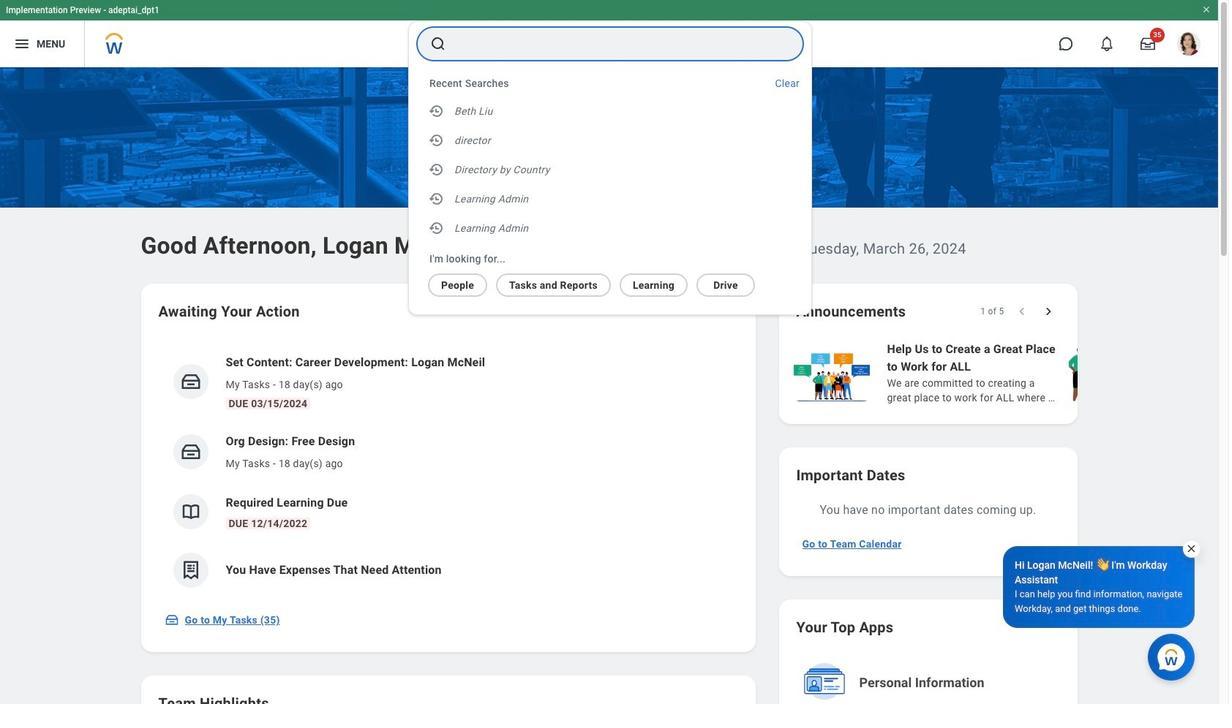 Task type: describe. For each thing, give the bounding box(es) containing it.
justify image
[[13, 35, 31, 53]]

2 list box from the top
[[409, 268, 794, 297]]

search image
[[430, 35, 447, 53]]

Search Workday  search field
[[456, 28, 773, 60]]

inbox image
[[180, 371, 202, 393]]

book open image
[[180, 501, 202, 523]]

1 list box from the top
[[409, 97, 811, 246]]

profile logan mcneil image
[[1177, 32, 1201, 59]]

chevron left small image
[[1015, 304, 1029, 319]]



Task type: vqa. For each thing, say whether or not it's contained in the screenshot.
Compensation link
no



Task type: locate. For each thing, give the bounding box(es) containing it.
close environment banner image
[[1202, 5, 1211, 14]]

1 vertical spatial time image
[[428, 220, 446, 237]]

0 horizontal spatial inbox image
[[164, 613, 179, 628]]

1 time image from the top
[[428, 132, 446, 149]]

1 horizontal spatial inbox image
[[180, 441, 202, 463]]

list box
[[409, 97, 811, 246], [409, 268, 794, 297]]

1 time image from the top
[[428, 102, 446, 120]]

notifications large image
[[1100, 37, 1114, 51]]

inbox large image
[[1141, 37, 1155, 51]]

1 vertical spatial list box
[[409, 268, 794, 297]]

time image
[[428, 132, 446, 149], [428, 220, 446, 237]]

0 vertical spatial inbox image
[[180, 441, 202, 463]]

0 vertical spatial list box
[[409, 97, 811, 246]]

0 horizontal spatial list
[[158, 342, 738, 600]]

dashboard expenses image
[[180, 560, 202, 582]]

2 time image from the top
[[428, 161, 446, 179]]

main content
[[0, 67, 1229, 705]]

2 vertical spatial time image
[[428, 190, 446, 208]]

banner
[[0, 0, 1218, 67]]

time image
[[428, 102, 446, 120], [428, 161, 446, 179], [428, 190, 446, 208]]

1 horizontal spatial list
[[791, 340, 1229, 407]]

list
[[791, 340, 1229, 407], [158, 342, 738, 600]]

inbox image
[[180, 441, 202, 463], [164, 613, 179, 628]]

3 time image from the top
[[428, 190, 446, 208]]

1 vertical spatial time image
[[428, 161, 446, 179]]

1 vertical spatial inbox image
[[164, 613, 179, 628]]

0 vertical spatial time image
[[428, 132, 446, 149]]

2 time image from the top
[[428, 220, 446, 237]]

None search field
[[408, 21, 812, 315]]

x image
[[1186, 544, 1197, 555]]

0 vertical spatial time image
[[428, 102, 446, 120]]

status
[[981, 306, 1004, 318]]

chevron right small image
[[1041, 304, 1055, 319]]



